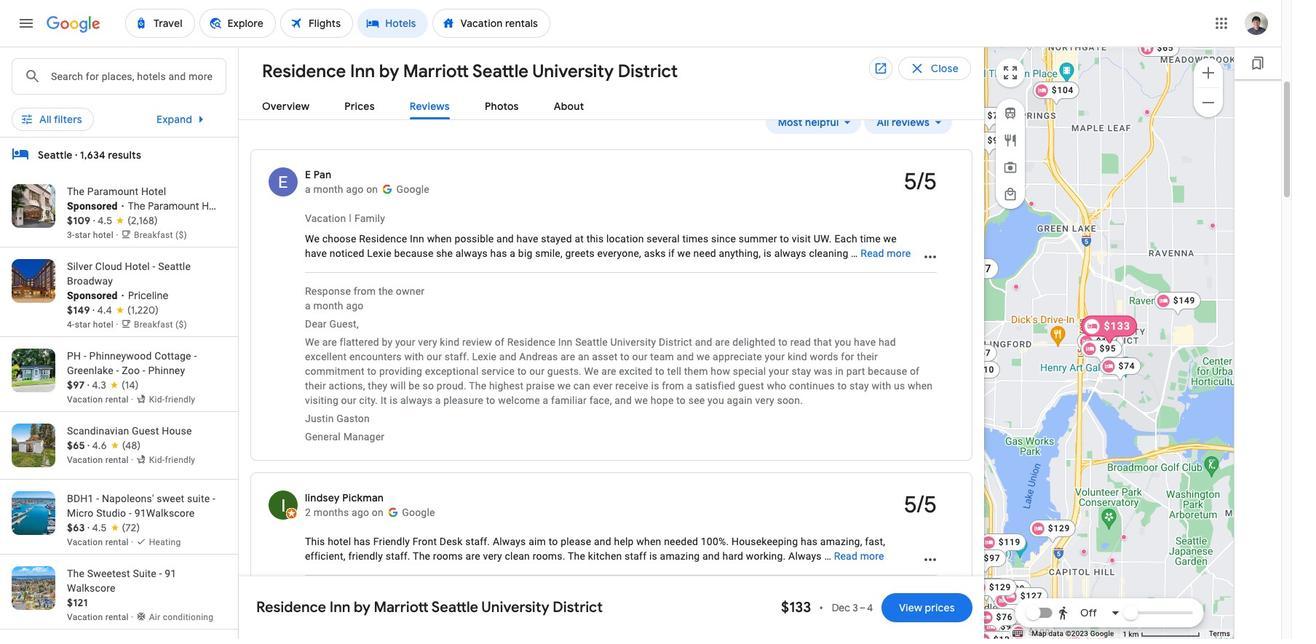 Task type: vqa. For each thing, say whether or not it's contained in the screenshot.
bottom filters
yes



Task type: describe. For each thing, give the bounding box(es) containing it.
seattle gaslight inn image
[[1118, 620, 1124, 626]]

pool for pool (13)
[[486, 75, 507, 88]]

seattle inside heading
[[473, 60, 529, 82]]

4.5 for (72)
[[92, 521, 107, 535]]

because inside response from the owner a month ago dear guest, we are flattered by your very kind review of residence inn seattle university district and are delighted to read that you have had excellent encounters with our staff. lexie and andreas are an asset to our team and we appreciate your kind words for their commitment to providing exceptional service to our guests. we are excited to tell them how special your stay was in part because of their actions, they will be so proud. the highest praise we can ever receive is from a satisfied guest who continues to stay with us when visiting our city. it is always a pleasure to welcome a familiar face, and we hope to see you again very soon. justin gaston general manager
[[868, 366, 908, 377]]

1 months from the top
[[314, 507, 349, 519]]

google for e pan
[[394, 184, 430, 195]]

city.
[[359, 395, 378, 406]]

the down seattle · 1,634
[[67, 186, 85, 197]]

rental · for (14)
[[105, 395, 134, 405]]

because inside "we choose residence inn when possible and have stayed at this location several times since summer to visit uw. each time we have noticed lexie because she always has a big smile, greets everyone, asks if we need anything, is always cleaning …"
[[394, 248, 434, 259]]

- up "(72)"
[[129, 508, 132, 519]]

star inside 'button'
[[452, 63, 470, 76]]

vacation for $65
[[67, 455, 103, 465]]

a up dear
[[305, 300, 311, 312]]

kid- for (14)
[[149, 395, 165, 405]]

restaurant (41)
[[293, 75, 365, 88]]

face,
[[590, 395, 612, 406]]

2 horizontal spatial has
[[801, 536, 818, 548]]

had
[[879, 336, 896, 348]]

have inside response from the owner a month ago dear guest, we are flattered by your very kind review of residence inn seattle university district and are delighted to read that you have had excellent encounters with our staff. lexie and andreas are an asset to our team and we appreciate your kind words for their commitment to providing exceptional service to our guests. we are excited to tell them how special your stay was in part because of their actions, they will be so proud. the highest praise we can ever receive is from a satisfied guest who continues to stay with us when visiting our city. it is always a pleasure to welcome a familiar face, and we hope to see you again very soon. justin gaston general manager
[[854, 336, 876, 348]]

more for always …
[[861, 551, 885, 562]]

silver
[[67, 261, 93, 272]]

by inside response from the owner a month ago dear guest, we are flattered by your very kind review of residence inn seattle university district and are delighted to read that you have had excellent encounters with our staff. lexie and andreas are an asset to our team and we appreciate your kind words for their commitment to providing exceptional service to our guests. we are excited to tell them how special your stay was in part because of their actions, they will be so proud. the highest praise we can ever receive is from a satisfied guest who continues to stay with us when visiting our city. it is always a pleasure to welcome a familiar face, and we hope to see you again very soon. justin gaston general manager
[[382, 336, 393, 348]]

- right suite
[[213, 493, 216, 505]]

$78
[[988, 111, 1005, 121]]

months inside response from the owner 2 months ago
[[314, 603, 349, 615]]

are up appreciate
[[715, 336, 730, 348]]

2 vertical spatial by
[[354, 599, 371, 617]]

$95 link
[[1081, 340, 1123, 365]]

a inside "we choose residence inn when possible and have stayed at this location several times since summer to visit uw. each time we have noticed lexie because she always has a big smile, greets everyone, asks if we need anything, is always cleaning …"
[[510, 248, 516, 259]]

walkscore
[[67, 583, 116, 594]]

a down e
[[305, 184, 311, 195]]

- inside "the sweetest suite - 91 walkscore $121"
[[159, 568, 162, 580]]

response for month
[[305, 285, 351, 297]]

(153)
[[585, 40, 608, 53]]

1 vertical spatial marriott
[[374, 599, 429, 617]]

$92
[[988, 135, 1005, 146]]

excited
[[619, 366, 653, 377]]

$99 link
[[990, 580, 1032, 605]]

$63
[[67, 521, 85, 535]]

lindsey pickman
[[305, 492, 384, 505]]

to up the excited
[[621, 351, 630, 363]]

to down highest
[[486, 395, 496, 406]]

guests.
[[548, 366, 582, 377]]

offers
[[590, 63, 621, 76]]

2 vertical spatial your
[[769, 366, 789, 377]]

4.5 for (2,168)
[[98, 214, 112, 227]]

breakfast ($) for (1,220)
[[134, 320, 187, 330]]

parking (46) button
[[380, 70, 455, 93]]

e
[[305, 168, 311, 181]]

0 horizontal spatial very
[[418, 336, 438, 348]]

1 month from the top
[[314, 184, 344, 195]]

to down 'encounters'
[[367, 366, 377, 377]]

1 vertical spatial $119 link
[[945, 616, 992, 639]]

the down front
[[413, 551, 431, 562]]

a month ago on
[[305, 184, 381, 195]]

1 horizontal spatial their
[[857, 351, 878, 363]]

$97 inside ph - phinneywood cottage - greenlake - zoo - phinney $97 ·
[[67, 379, 85, 392]]

this
[[305, 536, 325, 548]]

most helpful
[[778, 116, 839, 129]]

kid- for (48)
[[149, 455, 165, 465]]

main menu image
[[17, 15, 35, 32]]

breakfast inside button
[[334, 40, 380, 53]]

location (143)
[[439, 40, 507, 53]]

we inside "we choose residence inn when possible and have stayed at this location several times since summer to visit uw. each time we have noticed lexie because she always has a big smile, greets everyone, asks if we need anything, is always cleaning …"
[[305, 233, 320, 245]]

- right zoo
[[143, 365, 146, 377]]

0 horizontal spatial has
[[354, 536, 371, 548]]

1 vertical spatial their
[[305, 380, 326, 392]]

all filters button inside filters form
[[12, 58, 94, 82]]

2 vertical spatial university
[[482, 599, 550, 617]]

0 horizontal spatial paramount
[[87, 186, 139, 197]]

several
[[647, 233, 680, 245]]

are up 'excellent'
[[322, 336, 337, 348]]

seattle · 1,634 results heading
[[38, 146, 141, 164]]

university inside response from the owner a month ago dear guest, we are flattered by your very kind review of residence inn seattle university district and are delighted to read that you have had excellent encounters with our staff. lexie and andreas are an asset to our team and we appreciate your kind words for their commitment to providing exceptional service to our guests. we are excited to tell them how special your stay was in part because of their actions, they will be so proud. the highest praise we can ever receive is from a satisfied guest who continues to stay with us when visiting our city. it is always a pleasure to welcome a familiar face, and we hope to see you again very soon. justin gaston general manager
[[611, 336, 657, 348]]

general
[[305, 431, 341, 443]]

1 horizontal spatial always
[[456, 248, 488, 259]]

exceptional
[[425, 366, 479, 377]]

(48)
[[122, 439, 141, 452]]

inn inside residence inn by marriott seattle university district heading
[[350, 60, 375, 82]]

them
[[684, 366, 708, 377]]

km
[[1129, 630, 1139, 638]]

inn inside "we choose residence inn when possible and have stayed at this location several times since summer to visit uw. each time we have noticed lexie because she always has a big smile, greets everyone, asks if we need anything, is always cleaning …"
[[410, 233, 425, 245]]

are down asset
[[602, 366, 617, 377]]

familiar
[[551, 395, 587, 406]]

hotel for the paramount hotel
[[141, 186, 166, 197]]

0 horizontal spatial $133
[[781, 599, 812, 617]]

Search for places, hotels and more text field
[[50, 59, 226, 94]]

read more button for this hotel has friendly front desk staff. always aim to please and help when needed 100%.  housekeeping has amazing, fast, efficient,  friendly staff. the rooms are very clean rooms. the kitchen staff is amazing and hard working. always …
[[834, 549, 885, 564]]

pleasure
[[444, 395, 484, 406]]

0 vertical spatial with
[[405, 351, 424, 363]]

residence inside response from the owner a month ago dear guest, we are flattered by your very kind review of residence inn seattle university district and are delighted to read that you have had excellent encounters with our staff. lexie and andreas are an asset to our team and we appreciate your kind words for their commitment to providing exceptional service to our guests. we are excited to tell them how special your stay was in part because of their actions, they will be so proud. the highest praise we can ever receive is from a satisfied guest who continues to stay with us when visiting our city. it is always a pleasure to welcome a familiar face, and we hope to see you again very soon. justin gaston general manager
[[507, 336, 556, 348]]

$128
[[1097, 336, 1119, 347]]

under
[[124, 63, 154, 76]]

- right cottage
[[194, 350, 197, 362]]

suite
[[187, 493, 210, 505]]

residence inn by marriott seattle university district inside heading
[[262, 60, 678, 82]]

2 vertical spatial we
[[585, 366, 599, 377]]

fitness (26)
[[856, 40, 912, 53]]

we down receive
[[635, 395, 648, 406]]

vacation rental · for 4.3
[[67, 395, 136, 405]]

was
[[814, 366, 833, 377]]

hotel
[[328, 536, 351, 548]]

read more button for we choose residence inn when possible and have stayed at this location several times since summer to visit uw. each time we have noticed lexie because she always has a big smile, greets everyone, asks if we need anything, is always cleaning …
[[861, 246, 911, 261]]

$109 inside the paramount hotel sponsored · the paramount hotel $109 ·
[[67, 214, 91, 227]]

kid-friendly for (14)
[[149, 395, 195, 405]]

excellent
[[305, 351, 347, 363]]

when inside response from the owner a month ago dear guest, we are flattered by your very kind review of residence inn seattle university district and are delighted to read that you have had excellent encounters with our staff. lexie and andreas are an asset to our team and we appreciate your kind words for their commitment to providing exceptional service to our guests. we are excited to tell them how special your stay was in part because of their actions, they will be so proud. the highest praise we can ever receive is from a satisfied guest who continues to stay with us when visiting our city. it is always a pleasure to welcome a familiar face, and we hope to see you again very soon. justin gaston general manager
[[908, 380, 933, 392]]

restaurant
[[293, 75, 345, 88]]

Check-out text field
[[468, 12, 556, 46]]

map data ©2023 google
[[1032, 630, 1115, 638]]

residence down efficient,
[[256, 599, 326, 617]]

all filters inside filters form
[[39, 63, 82, 76]]

from for response from the owner a month ago dear guest, we are flattered by your very kind review of residence inn seattle university district and are delighted to read that you have had excellent encounters with our staff. lexie and andreas are an asset to our team and we appreciate your kind words for their commitment to providing exceptional service to our guests. we are excited to tell them how special your stay was in part because of their actions, they will be so proud. the highest praise we can ever receive is from a satisfied guest who continues to stay with us when visiting our city. it is always a pleasure to welcome a familiar face, and we hope to see you again very soon. justin gaston general manager
[[354, 285, 376, 297]]

family
[[355, 213, 385, 224]]

read
[[791, 336, 811, 348]]

4.4 out of 5 stars from 1,220 reviews image
[[97, 303, 159, 318]]

1 vertical spatial hotel
[[202, 200, 227, 213]]

vacation for sweet
[[67, 537, 103, 548]]

friendly inside this hotel has friendly front desk staff. always aim to please and help when needed 100%.  housekeeping has amazing, fast, efficient,  friendly staff. the rooms are very clean rooms. the kitchen staff is amazing and hard working. always …
[[348, 551, 383, 562]]

to left tell
[[656, 366, 665, 377]]

mildred's bed & breakfast image
[[1122, 535, 1127, 540]]

more for need
[[887, 248, 911, 259]]

owner for month
[[396, 285, 425, 297]]

asset
[[592, 351, 618, 363]]

is up hope
[[652, 380, 660, 392]]

owner for months
[[396, 588, 425, 600]]

kitchen
[[588, 551, 622, 562]]

· inside scandinavian guest house $65 ·
[[88, 439, 90, 452]]

(2,168)
[[128, 214, 158, 227]]

pool (13) button
[[461, 70, 535, 93]]

google for lindsey pickman
[[400, 507, 435, 519]]

4+ rating
[[332, 63, 375, 76]]

- right bdh1
[[96, 493, 99, 505]]

scandinavian
[[67, 425, 129, 437]]

map region
[[804, 0, 1293, 639]]

inn down efficient,
[[330, 599, 351, 617]]

from for response from the owner 2 months ago
[[354, 588, 376, 600]]

· left 4.4
[[93, 304, 95, 317]]

2 inside response from the owner 2 months ago
[[305, 603, 311, 615]]

$74
[[1119, 361, 1136, 371]]

suite
[[133, 568, 156, 580]]

fitness (26) button
[[832, 35, 921, 58]]

filters inside form
[[54, 63, 82, 76]]

university inside heading
[[533, 60, 614, 82]]

0 vertical spatial your
[[395, 336, 416, 348]]

4.3
[[92, 379, 106, 392]]

pool (13)
[[486, 75, 526, 88]]

2 filters from the top
[[54, 113, 82, 126]]

seattle inside silver cloud hotel - seattle broadway sponsored · priceline $149 ·
[[158, 261, 191, 272]]

1 vertical spatial $97 link
[[965, 550, 1007, 575]]

house
[[162, 425, 192, 437]]

1 vertical spatial paramount
[[148, 200, 199, 213]]

a down them
[[687, 380, 693, 392]]

1 vertical spatial you
[[708, 395, 725, 406]]

broadway
[[67, 275, 113, 287]]

$95
[[1100, 344, 1117, 354]]

all reviews
[[877, 116, 930, 129]]

in
[[836, 366, 844, 377]]

0 vertical spatial stay
[[792, 366, 812, 377]]

zoom out map image
[[1200, 94, 1218, 111]]

is right it
[[390, 395, 398, 406]]

bdh1
[[67, 493, 94, 505]]

to inside "we choose residence inn when possible and have stayed at this location several times since summer to visit uw. each time we have noticed lexie because she always has a big smile, greets everyone, asks if we need anything, is always cleaning …"
[[780, 233, 790, 245]]

justin
[[305, 413, 334, 425]]

e pan link
[[305, 168, 332, 181]]

0 vertical spatial $119
[[999, 537, 1021, 548]]

seattle · 1,634 results
[[38, 149, 141, 162]]

1 vertical spatial very
[[756, 395, 775, 406]]

please
[[561, 536, 592, 548]]

1 vertical spatial we
[[305, 336, 320, 348]]

amazing
[[660, 551, 700, 562]]

1 vertical spatial staff.
[[466, 536, 490, 548]]

we up them
[[697, 351, 710, 363]]

4.6 out of 5 stars from 48 reviews image
[[92, 438, 141, 453]]

kid-friendly for (48)
[[149, 455, 195, 465]]

greenlake guest house image
[[1029, 201, 1035, 207]]

1 vertical spatial residence inn by marriott seattle university district
[[256, 599, 603, 617]]

1 horizontal spatial have
[[517, 233, 539, 245]]

the up the (2,168)
[[128, 200, 146, 213]]

view
[[900, 602, 923, 615]]

ago inside response from the owner a month ago dear guest, we are flattered by your very kind review of residence inn seattle university district and are delighted to read that you have had excellent encounters with our staff. lexie and andreas are an asset to our team and we appreciate your kind words for their commitment to providing exceptional service to our guests. we are excited to tell them how special your stay was in part because of their actions, they will be so proud. the highest praise we can ever receive is from a satisfied guest who continues to stay with us when visiting our city. it is always a pleasure to welcome a familiar face, and we hope to see you again very soon. justin gaston general manager
[[346, 300, 364, 312]]

lexie inside response from the owner a month ago dear guest, we are flattered by your very kind review of residence inn seattle university district and are delighted to read that you have had excellent encounters with our staff. lexie and andreas are an asset to our team and we appreciate your kind words for their commitment to providing exceptional service to our guests. we are excited to tell them how special your stay was in part because of their actions, they will be so proud. the highest praise we can ever receive is from a satisfied guest who continues to stay with us when visiting our city. it is always a pleasure to welcome a familiar face, and we hope to see you again very soon. justin gaston general manager
[[472, 351, 497, 363]]

we down guests.
[[558, 380, 571, 392]]

cleaning …
[[809, 248, 858, 259]]

helpful
[[806, 116, 839, 129]]

all inside filters form
[[39, 63, 52, 76]]

sponsored inside the paramount hotel sponsored · the paramount hotel $109 ·
[[67, 200, 118, 212]]

stayed
[[541, 233, 572, 245]]

· inside bdh1 - napoleons' sweet suite - micro studio - 91walkscore $63 ·
[[87, 521, 90, 535]]

to left read
[[779, 336, 788, 348]]

$76
[[997, 613, 1013, 623]]

1 vertical spatial $129 link
[[971, 579, 1018, 604]]

more inside button
[[571, 75, 596, 88]]

4.6
[[92, 439, 107, 452]]

1 vertical spatial of
[[910, 366, 920, 377]]

2 all filters from the top
[[39, 113, 82, 126]]

our down andreas at the left bottom of page
[[530, 366, 545, 377]]

needed
[[664, 536, 699, 548]]

(44)
[[797, 40, 817, 53]]

ago inside response from the owner 2 months ago
[[352, 603, 369, 615]]

0 horizontal spatial kind
[[440, 336, 460, 348]]

5/5 for pan
[[904, 167, 937, 197]]

pool for pool
[[272, 63, 292, 76]]

1 horizontal spatial $129 link
[[1030, 520, 1077, 545]]

property (205)
[[648, 40, 719, 53]]

Check-in text field
[[326, 12, 413, 46]]

soon.
[[777, 395, 803, 406]]

actions,
[[329, 380, 365, 392]]

$65 inside map region
[[1158, 43, 1174, 53]]

visit
[[792, 233, 811, 245]]

$121
[[67, 596, 88, 610]]

$133 link
[[1082, 316, 1138, 346]]

0 horizontal spatial $129
[[990, 583, 1012, 593]]

clean
[[505, 551, 530, 562]]

$65 inside scandinavian guest house $65 ·
[[67, 439, 85, 452]]

clear image
[[247, 21, 264, 39]]

· inside ph - phinneywood cottage - greenlake - zoo - phinney $97 ·
[[87, 379, 89, 392]]

be
[[409, 380, 420, 392]]

$117 link
[[1015, 603, 1062, 628]]

1 vertical spatial kind
[[788, 351, 808, 363]]

friendly for (14)
[[165, 395, 195, 405]]

the bacon mansion bed and breakfast image
[[1082, 549, 1087, 555]]

part
[[847, 366, 866, 377]]

vacation ❘ family
[[305, 213, 385, 224]]

under $50
[[124, 63, 175, 76]]

is inside this hotel has friendly front desk staff. always aim to please and help when needed 100%.  housekeeping has amazing, fast, efficient,  friendly staff. the rooms are very clean rooms. the kitchen staff is amazing and hard working. always …
[[650, 551, 658, 562]]

district inside heading
[[618, 60, 678, 82]]

the down please
[[568, 551, 586, 562]]

4 rental · from the top
[[105, 613, 134, 623]]



Task type: locate. For each thing, give the bounding box(es) containing it.
2 horizontal spatial always
[[775, 248, 807, 259]]

0 horizontal spatial $119
[[964, 620, 986, 630]]

0 vertical spatial $129
[[1049, 524, 1071, 534]]

andreas
[[520, 351, 558, 363]]

kitchen
[[758, 40, 795, 53]]

read more for we choose residence inn when possible and have stayed at this location several times since summer to visit uw. each time we have noticed lexie because she always has a big smile, greets everyone, asks if we need anything, is always cleaning …
[[861, 248, 911, 259]]

4.3 out of 5 stars from 14 reviews image
[[92, 378, 139, 393]]

1 vertical spatial more
[[887, 248, 911, 259]]

sponsored inside silver cloud hotel - seattle broadway sponsored · priceline $149 ·
[[67, 290, 118, 302]]

2 kid- from the top
[[149, 455, 165, 465]]

4- for 4-star hotel ·
[[67, 320, 75, 330]]

2 vertical spatial google
[[1091, 630, 1115, 638]]

4- up ph
[[67, 320, 75, 330]]

priceline
[[128, 289, 169, 302]]

2 months from the top
[[314, 603, 349, 615]]

$67 link
[[956, 344, 997, 369]]

0 vertical spatial university
[[533, 60, 614, 82]]

- left zoo
[[116, 365, 119, 377]]

($) up cottage
[[176, 320, 187, 330]]

have left had
[[854, 336, 876, 348]]

+ 16 more button
[[541, 70, 605, 93]]

1 horizontal spatial $119
[[999, 537, 1021, 548]]

$120 link
[[994, 592, 1041, 617]]

always …
[[789, 551, 832, 562]]

1 vertical spatial because
[[868, 366, 908, 377]]

5/5 for pickman
[[904, 490, 937, 520]]

again
[[727, 395, 753, 406]]

1 vertical spatial from
[[662, 380, 684, 392]]

$133 left the •
[[781, 599, 812, 617]]

is down summer
[[764, 248, 772, 259]]

1 the from the top
[[379, 285, 393, 297]]

the inside "the sweetest suite - 91 walkscore $121"
[[67, 568, 85, 580]]

rental · down 4.3 out of 5 stars from 14 reviews image
[[105, 395, 134, 405]]

(72)
[[122, 521, 140, 535]]

read for each
[[861, 248, 885, 259]]

1 breakfast ($) from the top
[[134, 230, 187, 240]]

lexie right noticed
[[367, 248, 392, 259]]

when right the us
[[908, 380, 933, 392]]

she
[[436, 248, 453, 259]]

2 ($) from the top
[[176, 320, 187, 330]]

0 vertical spatial have
[[517, 233, 539, 245]]

· left 4.3
[[87, 379, 89, 392]]

2 vertical spatial staff.
[[386, 551, 411, 562]]

residence up andreas at the left bottom of page
[[507, 336, 556, 348]]

cecil bacon manor bed and breakfast image
[[1082, 549, 1087, 555]]

read
[[861, 248, 885, 259], [834, 551, 858, 562]]

2 vertical spatial district
[[553, 599, 603, 617]]

owner inside response from the owner 2 months ago
[[396, 588, 425, 600]]

2 vacation rental · from the top
[[67, 455, 136, 465]]

phinney
[[148, 365, 185, 377]]

$99
[[1009, 584, 1026, 594]]

+
[[550, 75, 556, 88]]

$149
[[1174, 296, 1196, 306], [67, 304, 90, 317]]

inn up guests.
[[558, 336, 573, 348]]

0 vertical spatial read more
[[861, 248, 911, 259]]

residence inside "we choose residence inn when possible and have stayed at this location several times since summer to visit uw. each time we have noticed lexie because she always has a big smile, greets everyone, asks if we need anything, is always cleaning …"
[[359, 233, 407, 245]]

very inside this hotel has friendly front desk staff. always aim to please and help when needed 100%.  housekeeping has amazing, fast, efficient,  friendly staff. the rooms are very clean rooms. the kitchen staff is amazing and hard working. always …
[[483, 551, 502, 562]]

1 vertical spatial month
[[314, 300, 344, 312]]

cottage
[[155, 350, 191, 362]]

all filters button up seattle · 1,634
[[12, 102, 94, 137]]

lindsey pickman link
[[305, 492, 384, 505]]

rental · down 4.5 out of 5 stars from 72 reviews image
[[105, 537, 134, 548]]

2 all filters button from the top
[[12, 102, 94, 137]]

0 vertical spatial we
[[305, 233, 320, 245]]

$149 inside map region
[[1174, 296, 1196, 306]]

0 vertical spatial very
[[418, 336, 438, 348]]

2 vertical spatial $97 link
[[982, 618, 1024, 639]]

vacation down $121
[[67, 613, 103, 623]]

months down efficient,
[[314, 603, 349, 615]]

2 response from the top
[[305, 588, 351, 600]]

efficient,
[[305, 551, 346, 562]]

1 vertical spatial read
[[834, 551, 858, 562]]

0 vertical spatial hotel ·
[[93, 230, 118, 240]]

1 horizontal spatial read
[[861, 248, 885, 259]]

on for pan
[[366, 184, 378, 195]]

1 rental · from the top
[[105, 395, 134, 405]]

0 vertical spatial 4-
[[414, 63, 426, 76]]

1 vertical spatial months
[[314, 603, 349, 615]]

map
[[1032, 630, 1047, 638]]

1 5/5 from the top
[[904, 167, 937, 197]]

kid-friendly down house in the bottom left of the page
[[149, 455, 195, 465]]

1 all filters from the top
[[39, 63, 82, 76]]

1 horizontal spatial because
[[868, 366, 908, 377]]

maple leaf loft image
[[1145, 109, 1151, 115]]

hotel · down 4.5 out of 5 stars from 2,168 reviews 'image'
[[93, 230, 118, 240]]

guest rating, not selected image
[[658, 63, 671, 76]]

0 vertical spatial of
[[495, 336, 505, 348]]

marriott inside residence inn by marriott seattle university district heading
[[403, 60, 469, 82]]

· up 4.5 out of 5 stars from 2,168 reviews 'image'
[[121, 200, 125, 212]]

4- left or
[[414, 63, 426, 76]]

star up ph
[[75, 320, 91, 330]]

we
[[305, 233, 320, 245], [305, 336, 320, 348], [585, 366, 599, 377]]

our down actions, on the bottom
[[341, 395, 357, 406]]

district inside response from the owner a month ago dear guest, we are flattered by your very kind review of residence inn seattle university district and are delighted to read that you have had excellent encounters with our staff. lexie and andreas are an asset to our team and we appreciate your kind words for their commitment to providing exceptional service to our guests. we are excited to tell them how special your stay was in part because of their actions, they will be so proud. the highest praise we can ever receive is from a satisfied guest who continues to stay with us when visiting our city. it is always a pleasure to welcome a familiar face, and we hope to see you again very soon. justin gaston general manager
[[659, 336, 693, 348]]

read for fast,
[[834, 551, 858, 562]]

2 vertical spatial from
[[354, 588, 376, 600]]

staff
[[625, 551, 647, 562]]

$109
[[67, 214, 91, 227], [1029, 628, 1051, 638]]

staff.
[[445, 351, 470, 363], [466, 536, 490, 548], [386, 551, 411, 562]]

$109 inside $109 link
[[1029, 628, 1051, 638]]

pool down 'all' button
[[272, 63, 292, 76]]

2 vertical spatial more
[[861, 551, 885, 562]]

dear
[[305, 318, 327, 330]]

birch tree cottage image
[[1210, 223, 1216, 229]]

residence down 'all' button
[[262, 60, 346, 82]]

0 vertical spatial kind
[[440, 336, 460, 348]]

2 vertical spatial breakfast
[[134, 320, 173, 330]]

$133
[[1104, 320, 1131, 332], [781, 599, 812, 617]]

1 2 from the top
[[305, 507, 311, 519]]

3 rental · from the top
[[105, 537, 134, 548]]

district up team
[[659, 336, 693, 348]]

$133 inside $133 link
[[1104, 320, 1131, 332]]

possible
[[455, 233, 494, 245]]

3 vacation rental · from the top
[[67, 537, 136, 548]]

the up flattered
[[379, 285, 393, 297]]

2 the from the top
[[379, 588, 393, 600]]

breakfast for the paramount hotel
[[134, 230, 173, 240]]

praise
[[526, 380, 555, 392]]

when up staff
[[637, 536, 662, 548]]

filters form
[[12, 1, 762, 102]]

response up dear
[[305, 285, 351, 297]]

1 kid- from the top
[[149, 395, 165, 405]]

- up priceline
[[153, 261, 156, 272]]

a down 'praise' at the left bottom of page
[[543, 395, 549, 406]]

we
[[884, 233, 897, 245], [678, 248, 691, 259], [697, 351, 710, 363], [558, 380, 571, 392], [635, 395, 648, 406]]

0 horizontal spatial $109
[[67, 214, 91, 227]]

1 owner from the top
[[396, 285, 425, 297]]

2 2 from the top
[[305, 603, 311, 615]]

rental · down 4.6 out of 5 stars from 48 reviews image
[[105, 455, 134, 465]]

0 horizontal spatial always
[[401, 395, 433, 406]]

scandinavian guest house $65 ·
[[67, 425, 192, 452]]

star for ·
[[75, 320, 91, 330]]

$65 link
[[1139, 39, 1180, 57]]

the up pleasure
[[469, 380, 487, 392]]

1 horizontal spatial lexie
[[472, 351, 497, 363]]

rental · for (48)
[[105, 455, 134, 465]]

vacation rental · for 4.6
[[67, 455, 136, 465]]

1 filters from the top
[[54, 63, 82, 76]]

1 vertical spatial breakfast ($)
[[134, 320, 187, 330]]

0 horizontal spatial with
[[405, 351, 424, 363]]

vacation up the choose
[[305, 213, 346, 224]]

filters up seattle · 1,634
[[54, 113, 82, 126]]

to down in
[[838, 380, 847, 392]]

2 horizontal spatial have
[[854, 336, 876, 348]]

1 vertical spatial owner
[[396, 588, 425, 600]]

$109 link
[[1010, 624, 1057, 639]]

2 horizontal spatial when
[[908, 380, 933, 392]]

2 hotel · from the top
[[93, 320, 118, 330]]

1 vertical spatial have
[[305, 248, 327, 259]]

1 ($) from the top
[[176, 230, 187, 240]]

vacation rental · for 4.5
[[67, 537, 136, 548]]

view larger map image
[[1002, 64, 1020, 82]]

aim
[[529, 536, 546, 548]]

rental · for (72)
[[105, 537, 134, 548]]

- right ph
[[84, 350, 87, 362]]

2 month from the top
[[314, 300, 344, 312]]

zoom in map image
[[1200, 64, 1218, 81]]

· up the 3-star hotel ·
[[93, 214, 95, 227]]

all inside button
[[279, 40, 292, 53]]

lindsey
[[305, 492, 340, 505]]

friendly for (48)
[[165, 455, 195, 465]]

you up for
[[835, 336, 852, 348]]

of right review
[[495, 336, 505, 348]]

most
[[778, 116, 803, 129]]

4.5 out of 5 stars from 2,168 reviews image
[[98, 213, 158, 228]]

lexie inside "we choose residence inn when possible and have stayed at this location several times since summer to visit uw. each time we have noticed lexie because she always has a big smile, greets everyone, asks if we need anything, is always cleaning …"
[[367, 248, 392, 259]]

1 vertical spatial breakfast
[[134, 230, 173, 240]]

paramount up the (2,168)
[[148, 200, 199, 213]]

each
[[835, 233, 858, 245]]

1 all filters button from the top
[[12, 58, 94, 82]]

the inside response from the owner a month ago dear guest, we are flattered by your very kind review of residence inn seattle university district and are delighted to read that you have had excellent encounters with our staff. lexie and andreas are an asset to our team and we appreciate your kind words for their commitment to providing exceptional service to our guests. we are excited to tell them how special your stay was in part because of their actions, they will be so proud. the highest praise we can ever receive is from a satisfied guest who continues to stay with us when visiting our city. it is always a pleasure to welcome a familiar face, and we hope to see you again very soon. justin gaston general manager
[[469, 380, 487, 392]]

0 vertical spatial all filters
[[39, 63, 82, 76]]

0 horizontal spatial lexie
[[367, 248, 392, 259]]

friendly
[[165, 395, 195, 405], [165, 455, 195, 465], [348, 551, 383, 562]]

$50
[[156, 63, 175, 76]]

$97
[[972, 263, 992, 275], [67, 379, 85, 392], [984, 554, 1001, 564], [1001, 622, 1018, 632]]

pool
[[272, 63, 292, 76], [486, 75, 507, 88]]

pool inside filters form
[[272, 63, 292, 76]]

location
[[439, 40, 481, 53]]

shafer baillie mansion bed & breakfast image
[[1110, 558, 1116, 564]]

0 vertical spatial residence inn by marriott seattle university district
[[262, 60, 678, 82]]

1 response from the top
[[305, 285, 351, 297]]

dec
[[832, 602, 851, 615]]

have
[[517, 233, 539, 245], [305, 248, 327, 259], [854, 336, 876, 348]]

always down the possible
[[456, 248, 488, 259]]

1 vertical spatial read more
[[834, 551, 885, 562]]

lexie
[[367, 248, 392, 259], [472, 351, 497, 363]]

0 vertical spatial ($)
[[176, 230, 187, 240]]

4.5 down studio
[[92, 521, 107, 535]]

4-star hotel ·
[[67, 320, 121, 330]]

·
[[121, 200, 125, 212], [93, 214, 95, 227], [121, 290, 125, 302], [93, 304, 95, 317], [87, 379, 89, 392], [88, 439, 90, 452], [87, 521, 90, 535]]

gaston
[[337, 413, 370, 425]]

0 vertical spatial from
[[354, 285, 376, 297]]

their up part
[[857, 351, 878, 363]]

1 vertical spatial $65
[[67, 439, 85, 452]]

2 vertical spatial very
[[483, 551, 502, 562]]

months down lindsey
[[314, 507, 349, 519]]

- inside silver cloud hotel - seattle broadway sponsored · priceline $149 ·
[[153, 261, 156, 272]]

inn inside response from the owner a month ago dear guest, we are flattered by your very kind review of residence inn seattle university district and are delighted to read that you have had excellent encounters with our staff. lexie and andreas are an asset to our team and we appreciate your kind words for their commitment to providing exceptional service to our guests. we are excited to tell them how special your stay was in part because of their actions, they will be so proud. the highest praise we can ever receive is from a satisfied guest who continues to stay with us when visiting our city. it is always a pleasure to welcome a familiar face, and we hope to see you again very soon. justin gaston general manager
[[558, 336, 573, 348]]

read more down fast,
[[834, 551, 885, 562]]

0 vertical spatial by
[[379, 60, 399, 82]]

($) for (2,168)
[[176, 230, 187, 240]]

0 vertical spatial sponsored
[[67, 200, 118, 212]]

because left she
[[394, 248, 434, 259]]

lexie down review
[[472, 351, 497, 363]]

open in new tab image
[[874, 61, 888, 75]]

$110
[[973, 365, 995, 375]]

by inside heading
[[379, 60, 399, 82]]

all filters button
[[12, 58, 94, 82], [12, 102, 94, 137]]

all filters
[[39, 63, 82, 76], [39, 113, 82, 126]]

with left the us
[[872, 380, 892, 392]]

always inside response from the owner a month ago dear guest, we are flattered by your very kind review of residence inn seattle university district and are delighted to read that you have had excellent encounters with our staff. lexie and andreas are an asset to our team and we appreciate your kind words for their commitment to providing exceptional service to our guests. we are excited to tell them how special your stay was in part because of their actions, they will be so proud. the highest praise we can ever receive is from a satisfied guest who continues to stay with us when visiting our city. it is always a pleasure to welcome a familiar face, and we hope to see you again very soon. justin gaston general manager
[[401, 395, 433, 406]]

response inside response from the owner 2 months ago
[[305, 588, 351, 600]]

1 vertical spatial 4-
[[67, 320, 75, 330]]

0 vertical spatial $97 link
[[950, 258, 999, 279]]

has up always …
[[801, 536, 818, 548]]

response from the owner a month ago dear guest, we are flattered by your very kind review of residence inn seattle university district and are delighted to read that you have had excellent encounters with our staff. lexie and andreas are an asset to our team and we appreciate your kind words for their commitment to providing exceptional service to our guests. we are excited to tell them how special your stay was in part because of their actions, they will be so proud. the highest praise we can ever receive is from a satisfied guest who continues to stay with us when visiting our city. it is always a pleasure to welcome a familiar face, and we hope to see you again very soon. justin gaston general manager
[[305, 285, 933, 443]]

from inside response from the owner 2 months ago
[[354, 588, 376, 600]]

read more button down time
[[861, 246, 911, 261]]

tab list containing overview
[[239, 88, 985, 120]]

0 horizontal spatial $129 link
[[971, 579, 1018, 604]]

delighted
[[733, 336, 776, 348]]

seattle · 1,634
[[38, 149, 105, 162]]

1 horizontal spatial with
[[872, 380, 892, 392]]

air conditioning
[[149, 613, 214, 623]]

$149 inside silver cloud hotel - seattle broadway sponsored · priceline $149 ·
[[67, 304, 90, 317]]

filters
[[54, 63, 82, 76], [54, 113, 82, 126]]

residence down family
[[359, 233, 407, 245]]

1 sponsored from the top
[[67, 200, 118, 212]]

4.5 inside image
[[92, 521, 107, 535]]

$129
[[1049, 524, 1071, 534], [990, 583, 1012, 593]]

our up exceptional
[[427, 351, 442, 363]]

0 horizontal spatial when
[[427, 233, 452, 245]]

to left visit
[[780, 233, 790, 245]]

$133 up $128
[[1104, 320, 1131, 332]]

fitness
[[856, 40, 891, 53]]

1 vertical spatial stay
[[850, 380, 869, 392]]

sweet
[[157, 493, 185, 505]]

(41)
[[348, 75, 365, 88]]

hard
[[723, 551, 744, 562]]

1 horizontal spatial 4-
[[414, 63, 426, 76]]

2 breakfast ($) from the top
[[134, 320, 187, 330]]

residence inn by marriott seattle university district heading
[[251, 58, 678, 83]]

kitchen (44) button
[[733, 35, 826, 58]]

1 horizontal spatial $109
[[1029, 628, 1051, 638]]

month down pan
[[314, 184, 344, 195]]

1 vertical spatial star
[[75, 230, 91, 240]]

residence inn by marriott seattle university district down rooms
[[256, 599, 603, 617]]

and inside "we choose residence inn when possible and have stayed at this location several times since summer to visit uw. each time we have noticed lexie because she always has a big smile, greets everyone, asks if we need anything, is always cleaning …"
[[497, 233, 514, 245]]

1 vertical spatial $119
[[964, 620, 986, 630]]

1 horizontal spatial $65
[[1158, 43, 1174, 53]]

0 vertical spatial kid-friendly
[[149, 395, 195, 405]]

you
[[835, 336, 852, 348], [708, 395, 725, 406]]

from down friendly
[[354, 588, 376, 600]]

service (153) button
[[522, 35, 617, 58]]

1 vertical spatial 5/5
[[904, 490, 937, 520]]

4- for 4- or 5-star
[[414, 63, 426, 76]]

when inside "we choose residence inn when possible and have stayed at this location several times since summer to visit uw. each time we have noticed lexie because she always has a big smile, greets everyone, asks if we need anything, is always cleaning …"
[[427, 233, 452, 245]]

0 vertical spatial $129 link
[[1030, 520, 1077, 545]]

0 vertical spatial you
[[835, 336, 852, 348]]

have up "big"
[[517, 233, 539, 245]]

1 horizontal spatial kind
[[788, 351, 808, 363]]

service
[[482, 366, 515, 377]]

seattle inside response from the owner a month ago dear guest, we are flattered by your very kind review of residence inn seattle university district and are delighted to read that you have had excellent encounters with our staff. lexie and andreas are an asset to our team and we appreciate your kind words for their commitment to providing exceptional service to our guests. we are excited to tell them how special your stay was in part because of their actions, they will be so proud. the highest praise we can ever receive is from a satisfied guest who continues to stay with us when visiting our city. it is always a pleasure to welcome a familiar face, and we hope to see you again very soon. justin gaston general manager
[[576, 336, 608, 348]]

breakfast ($) down (1,220)
[[134, 320, 187, 330]]

1 vertical spatial sponsored
[[67, 290, 118, 302]]

1 vacation rental · from the top
[[67, 395, 136, 405]]

to up highest
[[518, 366, 527, 377]]

since
[[712, 233, 736, 245]]

1 kid-friendly from the top
[[149, 395, 195, 405]]

1 vertical spatial friendly
[[165, 455, 195, 465]]

sponsored up the 3-star hotel ·
[[67, 200, 118, 212]]

0 vertical spatial kid-
[[149, 395, 165, 405]]

breakfast up 4+ rating
[[334, 40, 380, 53]]

0 horizontal spatial $65
[[67, 439, 85, 452]]

kind left review
[[440, 336, 460, 348]]

91walkscore
[[134, 508, 195, 519]]

on down pickman
[[372, 507, 384, 519]]

1 vertical spatial your
[[765, 351, 785, 363]]

1 vertical spatial kid-friendly
[[149, 455, 195, 465]]

has inside "we choose residence inn when possible and have stayed at this location several times since summer to visit uw. each time we have noticed lexie because she always has a big smile, greets everyone, asks if we need anything, is always cleaning …"
[[491, 248, 507, 259]]

1 horizontal spatial pool
[[486, 75, 507, 88]]

district down property
[[618, 60, 678, 82]]

to left the see
[[677, 395, 686, 406]]

are right rooms
[[466, 551, 481, 562]]

is inside "we choose residence inn when possible and have stayed at this location several times since summer to visit uw. each time we have noticed lexie because she always has a big smile, greets everyone, asks if we need anything, is always cleaning …"
[[764, 248, 772, 259]]

always down be
[[401, 395, 433, 406]]

inn left the possible
[[410, 233, 425, 245]]

0 horizontal spatial more
[[571, 75, 596, 88]]

star for hotel
[[75, 230, 91, 240]]

0 vertical spatial breakfast
[[334, 40, 380, 53]]

birdhouse on greenlake image
[[1014, 284, 1020, 290]]

1 horizontal spatial you
[[835, 336, 852, 348]]

vacation for cottage
[[67, 395, 103, 405]]

are inside this hotel has friendly front desk staff. always aim to please and help when needed 100%.  housekeeping has amazing, fast, efficient,  friendly staff. the rooms are very clean rooms. the kitchen staff is amazing and hard working. always …
[[466, 551, 481, 562]]

1 vertical spatial $133
[[781, 599, 812, 617]]

1 hotel · from the top
[[93, 230, 118, 240]]

hotel · for 4.5
[[93, 230, 118, 240]]

results
[[108, 149, 141, 162]]

has right hotel
[[354, 536, 371, 548]]

2 owner from the top
[[396, 588, 425, 600]]

when up she
[[427, 233, 452, 245]]

parking
[[389, 75, 425, 88]]

1 vertical spatial filters
[[54, 113, 82, 126]]

0 vertical spatial response
[[305, 285, 351, 297]]

month inside response from the owner a month ago dear guest, we are flattered by your very kind review of residence inn seattle university district and are delighted to read that you have had excellent encounters with our staff. lexie and andreas are an asset to our team and we appreciate your kind words for their commitment to providing exceptional service to our guests. we are excited to tell them how special your stay was in part because of their actions, they will be so proud. the highest praise we can ever receive is from a satisfied guest who continues to stay with us when visiting our city. it is always a pleasure to welcome a familiar face, and we hope to see you again very soon. justin gaston general manager
[[314, 300, 344, 312]]

($) for (1,220)
[[176, 320, 187, 330]]

hotel · down 4.4
[[93, 320, 118, 330]]

the for months
[[379, 588, 393, 600]]

1
[[1123, 630, 1128, 638]]

we right time
[[884, 233, 897, 245]]

friendly down house in the bottom left of the page
[[165, 455, 195, 465]]

hotel inside silver cloud hotel - seattle broadway sponsored · priceline $149 ·
[[125, 261, 150, 272]]

the inside response from the owner 2 months ago
[[379, 588, 393, 600]]

hotel · for 4.4
[[93, 320, 118, 330]]

$127
[[1021, 591, 1043, 602]]

residence inside heading
[[262, 60, 346, 82]]

2 5/5 from the top
[[904, 490, 937, 520]]

$128 link
[[1078, 333, 1125, 358]]

star down location
[[452, 63, 470, 76]]

university up the excited
[[611, 336, 657, 348]]

district
[[618, 60, 678, 82], [659, 336, 693, 348], [553, 599, 603, 617]]

tab list
[[239, 88, 985, 120]]

$104 link
[[1033, 82, 1080, 106]]

on for pickman
[[372, 507, 384, 519]]

0 horizontal spatial you
[[708, 395, 725, 406]]

to inside this hotel has friendly front desk staff. always aim to please and help when needed 100%.  housekeeping has amazing, fast, efficient,  friendly staff. the rooms are very clean rooms. the kitchen staff is amazing and hard working. always …
[[549, 536, 558, 548]]

breakfast ($) for (2,168)
[[134, 230, 187, 240]]

vacation rental · down $121
[[67, 613, 136, 623]]

breakfast for priceline
[[134, 320, 173, 330]]

4- inside 4- or 5-star 'button'
[[414, 63, 426, 76]]

of right part
[[910, 366, 920, 377]]

4.4
[[97, 304, 112, 317]]

staff. inside response from the owner a month ago dear guest, we are flattered by your very kind review of residence inn seattle university district and are delighted to read that you have had excellent encounters with our staff. lexie and andreas are an asset to our team and we appreciate your kind words for their commitment to providing exceptional service to our guests. we are excited to tell them how special your stay was in part because of their actions, they will be so proud. the highest praise we can ever receive is from a satisfied guest who continues to stay with us when visiting our city. it is always a pleasure to welcome a familiar face, and we hope to see you again very soon. justin gaston general manager
[[445, 351, 470, 363]]

91
[[165, 568, 177, 580]]

we choose residence inn when possible and have stayed at this location several times since summer to visit uw. each time we have noticed lexie because she always has a big smile, greets everyone, asks if we need anything, is always cleaning …
[[305, 233, 897, 259]]

Review search input text field
[[298, 1, 949, 15]]

4.5 out of 5 stars from 72 reviews image
[[92, 521, 140, 535]]

we left the choose
[[305, 233, 320, 245]]

1 horizontal spatial $129
[[1049, 524, 1071, 534]]

breakfast down (1,220)
[[134, 320, 173, 330]]

$72
[[985, 582, 1002, 592]]

1 horizontal spatial has
[[491, 248, 507, 259]]

0 vertical spatial months
[[314, 507, 349, 519]]

the inside response from the owner a month ago dear guest, we are flattered by your very kind review of residence inn seattle university district and are delighted to read that you have had excellent encounters with our staff. lexie and andreas are an asset to our team and we appreciate your kind words for their commitment to providing exceptional service to our guests. we are excited to tell them how special your stay was in part because of their actions, they will be so proud. the highest praise we can ever receive is from a satisfied guest who continues to stay with us when visiting our city. it is always a pleasure to welcome a familiar face, and we hope to see you again very soon. justin gaston general manager
[[379, 285, 393, 297]]

sponsored down the broadway
[[67, 290, 118, 302]]

sponsored
[[67, 200, 118, 212], [67, 290, 118, 302]]

1 vertical spatial with
[[872, 380, 892, 392]]

are up guests.
[[561, 351, 576, 363]]

response inside response from the owner a month ago dear guest, we are flattered by your very kind review of residence inn seattle university district and are delighted to read that you have had excellent encounters with our staff. lexie and andreas are an asset to our team and we appreciate your kind words for their commitment to providing exceptional service to our guests. we are excited to tell them how special your stay was in part because of their actions, they will be so proud. the highest praise we can ever receive is from a satisfied guest who continues to stay with us when visiting our city. it is always a pleasure to welcome a familiar face, and we hope to see you again very soon. justin gaston general manager
[[305, 285, 351, 297]]

front
[[413, 536, 437, 548]]

our up the excited
[[633, 351, 648, 363]]

pickman
[[342, 492, 384, 505]]

marriott
[[403, 60, 469, 82], [374, 599, 429, 617]]

sweetest
[[87, 568, 130, 580]]

0 vertical spatial $133
[[1104, 320, 1131, 332]]

stay down part
[[850, 380, 869, 392]]

read more button down fast,
[[834, 549, 885, 564]]

2 rental · from the top
[[105, 455, 134, 465]]

keyboard shortcuts image
[[1013, 631, 1024, 637]]

1 vertical spatial ($)
[[176, 320, 187, 330]]

read more for this hotel has friendly front desk staff. always aim to please and help when needed 100%.  housekeeping has amazing, fast, efficient,  friendly staff. the rooms are very clean rooms. the kitchen staff is amazing and hard working. always …
[[834, 551, 885, 562]]

1 horizontal spatial more
[[861, 551, 885, 562]]

who
[[767, 380, 787, 392]]

vacation rental · down 4.6
[[67, 455, 136, 465]]

4+
[[332, 63, 344, 76]]

$119 link down prices
[[945, 616, 992, 639]]

hotel for priceline
[[125, 261, 150, 272]]

0 vertical spatial star
[[452, 63, 470, 76]]

greenlake
[[67, 365, 114, 377]]

can
[[574, 380, 591, 392]]

we right if
[[678, 248, 691, 259]]

2 sponsored from the top
[[67, 290, 118, 302]]

is
[[764, 248, 772, 259], [652, 380, 660, 392], [390, 395, 398, 406], [650, 551, 658, 562]]

$119
[[999, 537, 1021, 548], [964, 620, 986, 630]]

the paramount hotel sponsored · the paramount hotel $109 ·
[[67, 186, 227, 227]]

a down proud.
[[435, 395, 441, 406]]

0 vertical spatial $119 link
[[980, 534, 1027, 559]]

read down amazing,
[[834, 551, 858, 562]]

photos
[[485, 100, 519, 113]]

commitment
[[305, 366, 365, 377]]

the for month
[[379, 285, 393, 297]]

for
[[841, 351, 855, 363]]

owner inside response from the owner a month ago dear guest, we are flattered by your very kind review of residence inn seattle university district and are delighted to read that you have had excellent encounters with our staff. lexie and andreas are an asset to our team and we appreciate your kind words for their commitment to providing exceptional service to our guests. we are excited to tell them how special your stay was in part because of their actions, they will be so proud. the highest praise we can ever receive is from a satisfied guest who continues to stay with us when visiting our city. it is always a pleasure to welcome a familiar face, and we hope to see you again very soon. justin gaston general manager
[[396, 285, 425, 297]]

4.5 inside 'image'
[[98, 214, 112, 227]]

response for months
[[305, 588, 351, 600]]

0 vertical spatial staff.
[[445, 351, 470, 363]]

0 horizontal spatial of
[[495, 336, 505, 348]]

2 kid-friendly from the top
[[149, 455, 195, 465]]

0 vertical spatial hotel
[[141, 186, 166, 197]]

1 vertical spatial $109
[[1029, 628, 1051, 638]]

· up 4.4 out of 5 stars from 1,220 reviews image
[[121, 290, 125, 302]]

when inside this hotel has friendly front desk staff. always aim to please and help when needed 100%.  housekeeping has amazing, fast, efficient,  friendly staff. the rooms are very clean rooms. the kitchen staff is amazing and hard working. always …
[[637, 536, 662, 548]]

4 vacation rental · from the top
[[67, 613, 136, 623]]

always
[[456, 248, 488, 259], [775, 248, 807, 259], [401, 395, 433, 406]]



